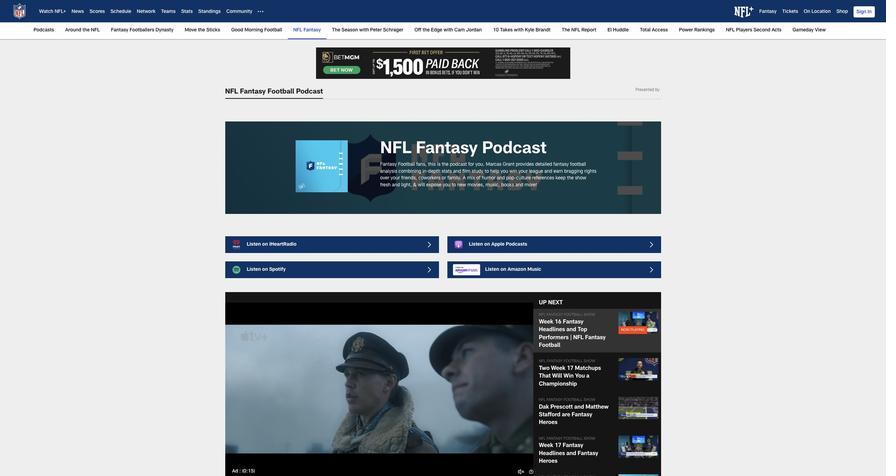 Task type: locate. For each thing, give the bounding box(es) containing it.
will
[[418, 183, 425, 188]]

 button
[[515, 466, 528, 477]]

podcasts right apple
[[506, 243, 528, 248]]

show up top
[[584, 314, 596, 317]]

total
[[641, 28, 651, 33]]

win
[[564, 375, 574, 380]]

podcasts inside the page main content main content
[[506, 243, 528, 248]]

17 up win
[[567, 367, 574, 372]]

football inside nfl fantasy football show dak prescott and matthew stafford are fantasy heroes
[[564, 399, 583, 403]]

headlines for 17
[[539, 452, 566, 458]]

nfl inside nfl fantasy football show dak prescott and matthew stafford are fantasy heroes
[[539, 399, 546, 403]]

listen on spotify
[[247, 268, 286, 273]]

1 horizontal spatial the
[[562, 28, 571, 33]]

good morning football
[[231, 28, 282, 33]]

1 with from the left
[[360, 28, 369, 33]]

with left peter at the left
[[360, 28, 369, 33]]

nfl fantasy football show dak prescott and matthew stafford are fantasy heroes
[[539, 399, 609, 427]]

the right 'off'
[[423, 28, 430, 33]]

1 horizontal spatial you
[[501, 169, 509, 174]]

football inside "link"
[[265, 28, 282, 33]]

week down stafford
[[539, 444, 554, 450]]

next
[[549, 301, 563, 307]]

nfl for nfl fantasy
[[294, 28, 302, 33]]

with inside 'link'
[[360, 28, 369, 33]]

the right move
[[198, 28, 205, 33]]

fans,
[[417, 163, 427, 167]]

on left spotify
[[262, 268, 268, 273]]

with left cam
[[444, 28, 454, 33]]

gameday view
[[793, 28, 827, 33]]

more!
[[525, 183, 537, 188]]

headlines inside 'nfl fantasy football show week 17 fantasy headlines and fantasy heroes'
[[539, 452, 566, 458]]

on for iheartradio
[[262, 243, 268, 248]]

0 horizontal spatial your
[[391, 176, 400, 181]]

0 horizontal spatial to
[[452, 183, 456, 188]]

your up culture
[[519, 169, 528, 174]]

1 horizontal spatial with
[[444, 28, 454, 33]]

1 vertical spatial podcasts
[[506, 243, 528, 248]]

fantasy inside nfl fantasy football show two week 17 matchups that will win you a championship
[[547, 360, 563, 364]]

scores
[[90, 10, 105, 14]]

1 horizontal spatial podcast
[[482, 142, 547, 158]]

0 vertical spatial heroes
[[539, 421, 558, 427]]

keep
[[556, 176, 566, 181]]

headlines inside nfl fantasy football show week 16 fantasy headlines and top performers | nfl fantasy football
[[539, 328, 566, 334]]

detailed
[[536, 163, 553, 167]]

2 show from the top
[[584, 360, 596, 364]]

the nfl report
[[562, 28, 597, 33]]

2 horizontal spatial with
[[514, 28, 524, 33]]

nfl inside nfl players second acts link
[[727, 28, 735, 33]]

0 vertical spatial week
[[539, 320, 554, 326]]

fantasy
[[554, 163, 569, 167]]

sign
[[857, 10, 867, 15]]

with left kyle
[[514, 28, 524, 33]]

1 the from the left
[[332, 28, 341, 33]]

season
[[342, 28, 358, 33]]

right image
[[428, 242, 434, 248], [428, 267, 434, 273], [650, 267, 656, 273]]

show for dak prescott and matthew stafford are fantasy heroes
[[584, 399, 596, 403]]

iheartradio
[[269, 243, 297, 248]]

1 vertical spatial 17
[[555, 444, 562, 450]]

grant
[[503, 163, 515, 167]]

right image
[[650, 242, 656, 248]]

week for 16
[[539, 320, 554, 326]]

to down family.
[[452, 183, 456, 188]]

over
[[381, 176, 390, 181]]

football for nfl fantasy football podcast
[[268, 89, 295, 96]]

football
[[571, 163, 587, 167]]

banner
[[0, 0, 887, 39]]

week up will
[[552, 367, 566, 372]]

two week 17 matchups that will win you a championship | week 17 hot takes presented by frank's redhot image
[[619, 359, 659, 381]]

1 vertical spatial headlines
[[539, 452, 566, 458]]

nfl for nfl fantasy football podcast
[[225, 89, 238, 96]]

show up matchups
[[584, 360, 596, 364]]

listen right apple podcast icon
[[469, 243, 483, 248]]

week
[[539, 320, 554, 326], [552, 367, 566, 372], [539, 444, 554, 450]]

the right the around
[[83, 28, 90, 33]]

0 horizontal spatial 17
[[555, 444, 562, 450]]

with
[[360, 28, 369, 33], [444, 28, 454, 33], [514, 28, 524, 33]]

nfl for nfl fantasy football show week 17 fantasy headlines and fantasy heroes
[[539, 438, 546, 441]]

scores link
[[90, 10, 105, 14]]

on left apple
[[485, 243, 491, 248]]

2 heroes from the top
[[539, 460, 558, 465]]

you down 'grant'
[[501, 169, 509, 174]]

matchups
[[575, 367, 602, 372]]

players
[[737, 28, 753, 33]]

week inside 'nfl fantasy football show week 17 fantasy headlines and fantasy heroes'
[[539, 444, 554, 450]]

move the sticks link
[[182, 22, 223, 38]]

spotify
[[269, 268, 286, 273]]

teams link
[[161, 10, 176, 14]]

nfl fantasy football show week 17 fantasy headlines and fantasy heroes
[[539, 438, 599, 465]]

the inside off the edge with cam jordan link
[[423, 28, 430, 33]]

week inside nfl fantasy football show week 16 fantasy headlines and top performers | nfl fantasy football
[[539, 320, 554, 326]]

el huddle link
[[605, 22, 632, 38]]


[[518, 468, 525, 476]]

1 headlines from the top
[[539, 328, 566, 334]]

right image for listen on amazon music
[[650, 267, 656, 273]]

the down bragging
[[567, 176, 574, 181]]

listen for listen on apple podcasts
[[469, 243, 483, 248]]

0 horizontal spatial podcasts
[[34, 28, 54, 33]]

nfl inside nfl fantasy football show two week 17 matchups that will win you a championship
[[539, 360, 546, 364]]

the
[[332, 28, 341, 33], [562, 28, 571, 33]]

show
[[584, 314, 596, 317], [584, 360, 596, 364], [584, 399, 596, 403], [584, 438, 596, 441]]

0 vertical spatial to
[[485, 169, 489, 174]]

football
[[265, 28, 282, 33], [268, 89, 295, 96], [398, 163, 415, 167], [564, 314, 583, 317], [539, 344, 561, 349], [564, 360, 583, 364], [564, 399, 583, 403], [564, 438, 583, 441]]

2 vertical spatial week
[[539, 444, 554, 450]]

on for spotify
[[262, 268, 268, 273]]

week left the 16
[[539, 320, 554, 326]]

are
[[562, 413, 571, 419]]

2 the from the left
[[562, 28, 571, 33]]

your down analysis
[[391, 176, 400, 181]]

1 vertical spatial your
[[391, 176, 400, 181]]

0 horizontal spatial with
[[360, 28, 369, 33]]

the inside move the sticks link
[[198, 28, 205, 33]]

news
[[72, 10, 84, 14]]

listen on amazon music
[[486, 268, 542, 273]]

football inside nfl fantasy football show two week 17 matchups that will win you a championship
[[564, 360, 583, 364]]

good morning football link
[[229, 22, 285, 38]]

with for 10
[[514, 28, 524, 33]]

show inside nfl fantasy football show two week 17 matchups that will win you a championship
[[584, 360, 596, 364]]

film
[[463, 169, 471, 174]]

football for nfl fantasy football show dak prescott and matthew stafford are fantasy heroes
[[564, 399, 583, 403]]

4 show from the top
[[584, 438, 596, 441]]

1 vertical spatial podcast
[[482, 142, 547, 158]]

1 horizontal spatial 17
[[567, 367, 574, 372]]

nfl for nfl fantasy football show dak prescott and matthew stafford are fantasy heroes
[[539, 399, 546, 403]]

1 show from the top
[[584, 314, 596, 317]]

the for around
[[83, 28, 90, 33]]

league
[[529, 169, 544, 174]]

nfl inside nfl fantasy "link"
[[294, 28, 302, 33]]

gameday
[[793, 28, 814, 33]]

the inside around the nfl link
[[83, 28, 90, 33]]

the season with peter schrager link
[[329, 22, 406, 38]]

1 vertical spatial you
[[443, 183, 451, 188]]

and
[[454, 169, 462, 174], [545, 169, 553, 174], [497, 176, 505, 181], [392, 183, 400, 188], [516, 183, 524, 188], [567, 328, 577, 334], [575, 405, 585, 411], [567, 452, 577, 458]]

on left amazon
[[501, 268, 507, 273]]

show down nfl fantasy football show dak prescott and matthew stafford are fantasy heroes
[[584, 438, 596, 441]]

heroes inside 'nfl fantasy football show week 17 fantasy headlines and fantasy heroes'
[[539, 460, 558, 465]]

cam
[[455, 28, 465, 33]]

nfl fantasy link
[[291, 22, 324, 38]]

0 horizontal spatial podcast
[[296, 89, 323, 96]]

nfl players second acts
[[727, 28, 782, 33]]

show for two week 17 matchups that will win you a championship
[[584, 360, 596, 364]]

1 horizontal spatial podcasts
[[506, 243, 528, 248]]

listen right iheartradio icon
[[247, 243, 261, 248]]

3 show from the top
[[584, 399, 596, 403]]

listen for listen on amazon music
[[486, 268, 500, 273]]

nfl fantasy football show week 16 fantasy headlines and top performers | nfl fantasy football
[[539, 314, 606, 349]]

standings
[[199, 10, 221, 14]]

second
[[754, 28, 771, 33]]

:
[[239, 470, 241, 475]]

on
[[804, 10, 811, 14]]

nfl for nfl fantasy football show two week 17 matchups that will win you a championship
[[539, 360, 546, 364]]

week 16 fantasy headlines and top performers | nfl fantasy football image
[[619, 312, 659, 335]]

study
[[472, 169, 484, 174]]

0 vertical spatial podcasts
[[34, 28, 54, 33]]

show inside 'nfl fantasy football show week 17 fantasy headlines and fantasy heroes'
[[584, 438, 596, 441]]

)
[[254, 470, 255, 475]]

listen right spotify logo
[[247, 268, 261, 273]]

17
[[567, 367, 574, 372], [555, 444, 562, 450]]

depth
[[429, 169, 441, 174]]

marcas
[[486, 163, 502, 167]]

show up matthew
[[584, 399, 596, 403]]

0 vertical spatial headlines
[[539, 328, 566, 334]]

on left iheartradio
[[262, 243, 268, 248]]

brandt
[[536, 28, 551, 33]]

family.
[[448, 176, 462, 181]]

kyle
[[525, 28, 535, 33]]

move
[[185, 28, 197, 33]]

show inside nfl fantasy football show dak prescott and matthew stafford are fantasy heroes
[[584, 399, 596, 403]]

listen
[[247, 243, 261, 248], [469, 243, 483, 248], [247, 268, 261, 273], [486, 268, 500, 273]]

football inside fantasy football fans, this is the podcast for you. marcas grant provides detailed fantasy football analysis combining in-depth stats and film study to help you win your league and earn bragging rights over your friends, coworkers or family. a mix of humor and pop-culture references keep the show fresh and light, & will expose you to new movies, music, books and more!
[[398, 163, 415, 167]]

show inside nfl fantasy football show week 16 fantasy headlines and top performers | nfl fantasy football
[[584, 314, 596, 317]]

the right "brandt"
[[562, 28, 571, 33]]

nfl inside 'nfl fantasy football show week 17 fantasy headlines and fantasy heroes'
[[539, 438, 546, 441]]

football inside 'nfl fantasy football show week 17 fantasy headlines and fantasy heroes'
[[564, 438, 583, 441]]

nfl for nfl fantasy podcast
[[381, 142, 412, 158]]

1 vertical spatial week
[[552, 367, 566, 372]]

el huddle
[[608, 28, 629, 33]]

you down or
[[443, 183, 451, 188]]

2 headlines from the top
[[539, 452, 566, 458]]

nfl shield image
[[11, 3, 28, 20]]

location
[[812, 10, 832, 14]]

15
[[248, 470, 254, 475]]

1 horizontal spatial to
[[485, 169, 489, 174]]

0 horizontal spatial you
[[443, 183, 451, 188]]

1 heroes from the top
[[539, 421, 558, 427]]

0 vertical spatial 17
[[567, 367, 574, 372]]

to up humor
[[485, 169, 489, 174]]

1 vertical spatial heroes
[[539, 460, 558, 465]]

podcasts down 'watch'
[[34, 28, 54, 33]]

and inside nfl fantasy football show dak prescott and matthew stafford are fantasy heroes
[[575, 405, 585, 411]]

1 horizontal spatial your
[[519, 169, 528, 174]]

dynasty
[[156, 28, 174, 33]]

3 with from the left
[[514, 28, 524, 33]]

fresh
[[381, 183, 391, 188]]

iheartradio icon image
[[231, 240, 242, 251]]

apple podcast icon image
[[453, 240, 464, 251]]

help
[[491, 169, 500, 174]]

listen left amazon
[[486, 268, 500, 273]]

0 horizontal spatial the
[[332, 28, 341, 33]]

podcast
[[296, 89, 323, 96], [482, 142, 547, 158]]

16
[[555, 320, 562, 326]]

banner containing watch nfl+
[[0, 0, 887, 39]]

nfl fantasy football podcast
[[225, 89, 323, 96]]

17 down stafford
[[555, 444, 562, 450]]

the left season
[[332, 28, 341, 33]]



Task type: describe. For each thing, give the bounding box(es) containing it.
light,
[[402, 183, 412, 188]]

teams
[[161, 10, 176, 14]]

in-
[[423, 169, 429, 174]]

listen for listen on spotify
[[247, 268, 261, 273]]

by
[[656, 88, 660, 92]]

total access link
[[638, 22, 671, 38]]

on for amazon
[[501, 268, 507, 273]]

show
[[576, 176, 587, 181]]

fantasy inside "link"
[[304, 28, 321, 33]]

expose
[[427, 183, 442, 188]]

podcasts link
[[34, 22, 57, 38]]

stats link
[[181, 10, 193, 14]]

friends,
[[402, 176, 418, 181]]

amazon
[[508, 268, 527, 273]]

rankings
[[695, 28, 715, 33]]

football for nfl fantasy football show week 17 fantasy headlines and fantasy heroes
[[564, 438, 583, 441]]

that
[[539, 375, 551, 380]]

top
[[578, 328, 588, 334]]

spotify logo image
[[231, 265, 242, 276]]

network link
[[137, 10, 156, 14]]

shop
[[837, 10, 849, 14]]

nfl+ image
[[735, 7, 754, 18]]

championship
[[539, 382, 578, 388]]

page main content main content
[[0, 87, 887, 477]]

two
[[539, 367, 550, 372]]

move the sticks
[[185, 28, 220, 33]]

watch
[[39, 10, 53, 14]]

a
[[463, 176, 466, 181]]

will
[[553, 375, 563, 380]]

good
[[231, 28, 243, 33]]

takes
[[501, 28, 513, 33]]

podcast
[[450, 163, 467, 167]]

dak prescott and matthew stafford are fantasy heroes | week 17 fantasy heroes presented by subway image
[[619, 397, 659, 420]]

the for the nfl report
[[562, 28, 571, 33]]

win
[[510, 169, 518, 174]]

the right is
[[442, 163, 449, 167]]

power rankings link
[[677, 22, 718, 38]]

football for nfl fantasy football show week 16 fantasy headlines and top performers | nfl fantasy football
[[564, 314, 583, 317]]

football for good morning football
[[265, 28, 282, 33]]

nfl fantasy
[[294, 28, 321, 33]]

with for the
[[360, 28, 369, 33]]

fantasy football fans, this is the podcast for you. marcas grant provides detailed fantasy football analysis combining in-depth stats and film study to help you win your league and earn bragging rights over your friends, coworkers or family. a mix of humor and pop-culture references keep the show fresh and light, & will expose you to new movies, music, books and more!
[[381, 163, 597, 188]]

0 vertical spatial podcast
[[296, 89, 323, 96]]

sticks
[[206, 28, 220, 33]]

earn
[[554, 169, 563, 174]]

view
[[816, 28, 827, 33]]

nfl fantasy podcast
[[381, 142, 547, 158]]

headlines for 16
[[539, 328, 566, 334]]

&
[[414, 183, 417, 188]]

right image for listen on spotify
[[428, 267, 434, 273]]

and inside 'nfl fantasy football show week 17 fantasy headlines and fantasy heroes'
[[567, 452, 577, 458]]

shop link
[[837, 10, 849, 14]]

report
[[582, 28, 597, 33]]

new
[[458, 183, 467, 188]]

the for off
[[423, 28, 430, 33]]

matthew
[[586, 405, 609, 411]]

gameday view link
[[791, 22, 829, 38]]

bragging
[[565, 169, 584, 174]]

week for 17
[[539, 444, 554, 450]]

1 vertical spatial to
[[452, 183, 456, 188]]

tickets link
[[783, 10, 799, 14]]

nfl+
[[55, 10, 66, 14]]

0 vertical spatial your
[[519, 169, 528, 174]]

up
[[539, 301, 547, 307]]

prescott
[[551, 405, 573, 411]]

culture
[[517, 176, 531, 181]]

combining
[[399, 169, 422, 174]]

nfl for nfl players second acts
[[727, 28, 735, 33]]

rights
[[585, 169, 597, 174]]

0 vertical spatial you
[[501, 169, 509, 174]]

sign in
[[857, 10, 873, 15]]

week inside nfl fantasy football show two week 17 matchups that will win you a championship
[[552, 367, 566, 372]]

for
[[469, 163, 475, 167]]

mix
[[468, 176, 475, 181]]

schrager
[[383, 28, 404, 33]]

around the nfl
[[65, 28, 100, 33]]

ad : (0: 15 )
[[232, 470, 255, 475]]

(0:
[[242, 470, 248, 475]]

show for week 17 fantasy headlines and fantasy heroes
[[584, 438, 596, 441]]

apple
[[492, 243, 505, 248]]

show for week 16 fantasy headlines and top performers | nfl fantasy football
[[584, 314, 596, 317]]

who to snag off the waiver wire after week 16 | waiver wire presented by youtube tv image
[[619, 475, 659, 477]]

football for nfl fantasy football show two week 17 matchups that will win you a championship
[[564, 360, 583, 364]]

heroes inside nfl fantasy football show dak prescott and matthew stafford are fantasy heroes
[[539, 421, 558, 427]]

presented by
[[636, 88, 660, 92]]

the for the season with peter schrager
[[332, 28, 341, 33]]

you.
[[476, 163, 485, 167]]

nfl inside the nfl report 'link'
[[572, 28, 581, 33]]

advertisement element
[[316, 48, 571, 79]]

on location link
[[804, 10, 832, 14]]

nfl for nfl fantasy football show week 16 fantasy headlines and top performers | nfl fantasy football
[[539, 314, 546, 317]]

nfl_fantasy_football podcast_coverart_3000x3000 copy image
[[283, 141, 361, 193]]

humor
[[482, 176, 496, 181]]

volume mute element
[[518, 468, 525, 476]]

stats
[[442, 169, 452, 174]]

of
[[477, 176, 481, 181]]

edge
[[431, 28, 443, 33]]

ad
[[232, 470, 238, 475]]

week 17 fantasy headlines and fantasy heroes | nfl fantasy football show image
[[619, 436, 659, 459]]

around the nfl link
[[63, 22, 103, 38]]

provides
[[516, 163, 534, 167]]

nfl players second acts link
[[724, 22, 785, 38]]

music
[[528, 268, 542, 273]]

am-listen on-light image
[[453, 265, 481, 276]]

on for apple
[[485, 243, 491, 248]]

books
[[502, 183, 515, 188]]

2 with from the left
[[444, 28, 454, 33]]

dots image
[[258, 9, 264, 14]]

listen on iheartradio
[[247, 243, 297, 248]]

nfl inside around the nfl link
[[91, 28, 100, 33]]

listen for listen on iheartradio
[[247, 243, 261, 248]]

power
[[680, 28, 694, 33]]

on location
[[804, 10, 832, 14]]

17 inside 'nfl fantasy football show week 17 fantasy headlines and fantasy heroes'
[[555, 444, 562, 450]]

access
[[652, 28, 668, 33]]

podcasts inside banner
[[34, 28, 54, 33]]

dak
[[539, 405, 550, 411]]

schedule
[[111, 10, 131, 14]]

this
[[428, 163, 436, 167]]

17 inside nfl fantasy football show two week 17 matchups that will win you a championship
[[567, 367, 574, 372]]

fantasy inside fantasy football fans, this is the podcast for you. marcas grant provides detailed fantasy football analysis combining in-depth stats and film study to help you win your league and earn bragging rights over your friends, coworkers or family. a mix of humor and pop-culture references keep the show fresh and light, & will expose you to new movies, music, books and more!
[[381, 163, 397, 167]]

the for move
[[198, 28, 205, 33]]

jordan
[[467, 28, 482, 33]]

and inside nfl fantasy football show week 16 fantasy headlines and top performers | nfl fantasy football
[[567, 328, 577, 334]]

nfl fantasy football show two week 17 matchups that will win you a championship
[[539, 360, 602, 388]]

right image for listen on iheartradio
[[428, 242, 434, 248]]

music,
[[486, 183, 500, 188]]



Task type: vqa. For each thing, say whether or not it's contained in the screenshot.
19 related to Intensive
no



